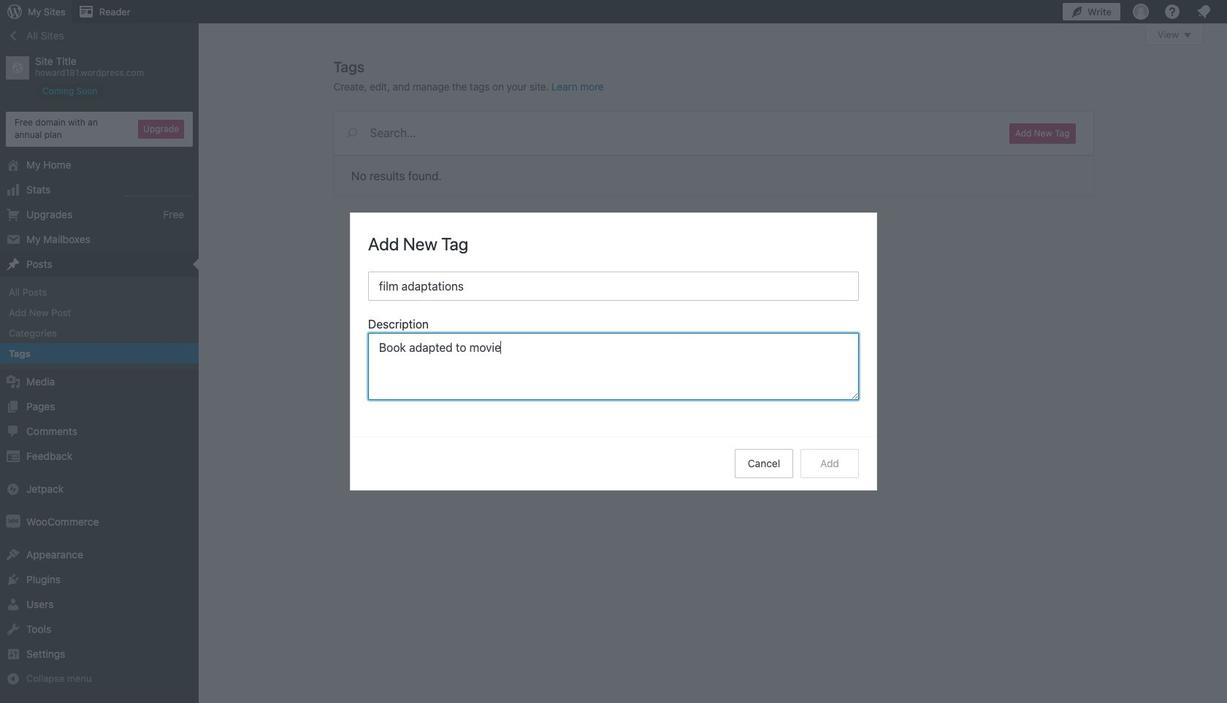 Task type: vqa. For each thing, say whether or not it's contained in the screenshot.
Help image
yes



Task type: describe. For each thing, give the bounding box(es) containing it.
manage your notifications image
[[1195, 3, 1213, 20]]

New Tag Name text field
[[368, 272, 859, 301]]

update your profile, personal settings, and more image
[[1132, 3, 1150, 20]]



Task type: locate. For each thing, give the bounding box(es) containing it.
closed image
[[1184, 33, 1191, 38]]

img image
[[6, 515, 20, 530]]

main content
[[333, 23, 1204, 197]]

None search field
[[333, 112, 992, 154]]

None text field
[[368, 333, 859, 400]]

dialog
[[351, 213, 877, 490]]

help image
[[1164, 3, 1181, 20]]

highest hourly views 0 image
[[123, 187, 193, 196]]

group
[[368, 316, 859, 405]]



